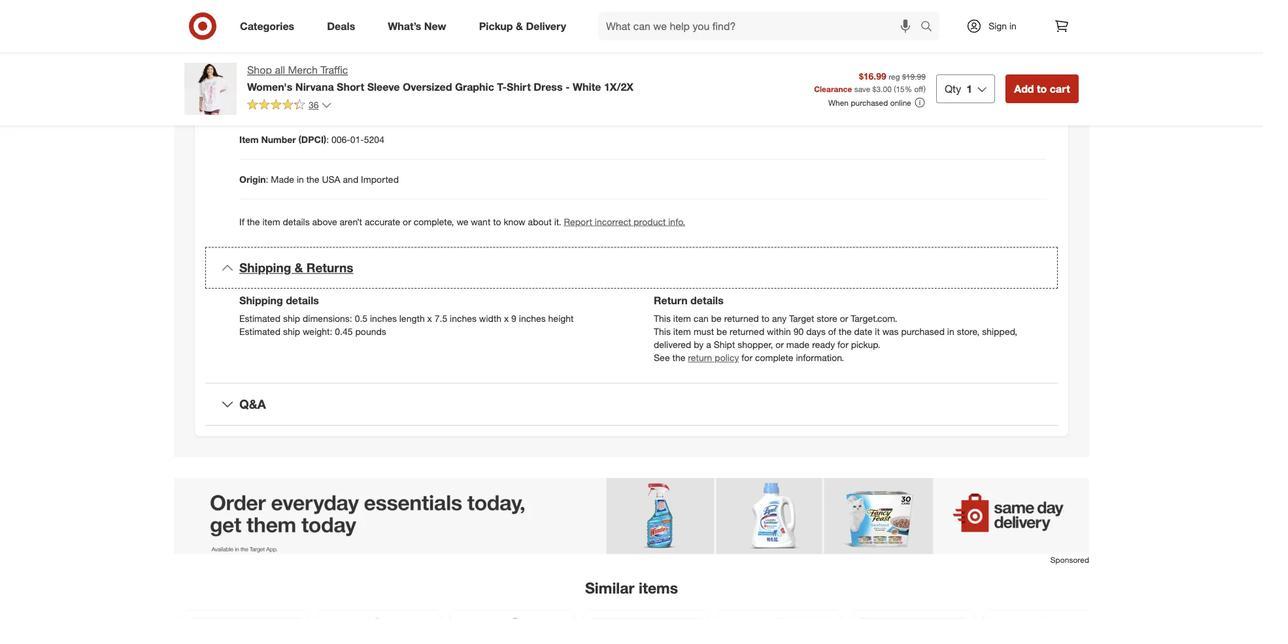 Task type: describe. For each thing, give the bounding box(es) containing it.
0 vertical spatial be
[[711, 313, 722, 325]]

all
[[275, 64, 285, 76]]

the right if
[[247, 216, 260, 227]]

oversized
[[403, 80, 452, 93]]

similar
[[585, 579, 634, 598]]

1 horizontal spatial and
[[343, 173, 358, 185]]

to inside return details this item can be returned to any target store or target.com. this item must be returned within 90 days of the date it was purchased in store, shipped, delivered by a shipt shopper, or made ready for pickup. see the return policy for complete information.
[[761, 313, 770, 325]]

report incorrect product info. button
[[564, 215, 685, 228]]

1 horizontal spatial or
[[775, 339, 784, 351]]

q&a
[[239, 397, 266, 412]]

information.
[[796, 353, 844, 364]]

deals
[[327, 20, 355, 32]]

1 x from the left
[[427, 313, 432, 325]]

when
[[828, 98, 849, 108]]

shipped,
[[982, 326, 1017, 338]]

-
[[565, 80, 570, 93]]

shipping for shipping details estimated ship dimensions: 0.5 inches length x 7.5 inches width x 9 inches height estimated ship weight: 0.45 pounds
[[239, 294, 283, 307]]

006-
[[331, 134, 350, 145]]

when purchased online
[[828, 98, 911, 108]]

return
[[688, 353, 712, 364]]

categories link
[[229, 12, 311, 41]]

aren't
[[340, 216, 362, 227]]

details for return
[[690, 294, 724, 307]]

shipping for shipping & returns
[[239, 260, 291, 275]]

cart
[[1050, 82, 1070, 95]]

: for made
[[266, 173, 268, 185]]

dimensions:
[[303, 313, 352, 325]]

& for pickup
[[516, 20, 523, 32]]

image of women's nirvana short sleeve oversized graphic t-shirt dress - white 1x/2x image
[[184, 63, 237, 115]]

items
[[639, 579, 678, 598]]

care
[[239, 14, 260, 25]]

1 vertical spatial or
[[840, 313, 848, 325]]

we
[[457, 216, 468, 227]]

item
[[239, 134, 259, 145]]

complete,
[[414, 216, 454, 227]]

deals link
[[316, 12, 371, 41]]

to inside button
[[1037, 82, 1047, 95]]

2 vertical spatial item
[[673, 326, 691, 338]]

ready
[[812, 339, 835, 351]]

must
[[694, 326, 714, 338]]

1 inches from the left
[[370, 313, 397, 325]]

36 link
[[247, 99, 332, 114]]

1 vertical spatial in
[[297, 173, 304, 185]]

shirt
[[507, 80, 531, 93]]

imported
[[361, 173, 399, 185]]

1 vertical spatial be
[[716, 326, 727, 338]]

0 vertical spatial item
[[262, 216, 280, 227]]

date
[[854, 326, 872, 338]]

days
[[806, 326, 826, 338]]

short
[[337, 80, 364, 93]]

wash,
[[362, 14, 387, 25]]

what's new link
[[377, 12, 463, 41]]

care and cleaning: machine wash, tumble dry
[[239, 14, 436, 25]]

similar items
[[585, 579, 678, 598]]

returns
[[306, 260, 353, 275]]

tcin : 88256656
[[239, 54, 307, 65]]

upc
[[239, 94, 259, 105]]

2 ship from the top
[[283, 326, 300, 338]]

info.
[[668, 216, 685, 227]]

the left usa
[[306, 173, 319, 185]]

origin : made in the usa and imported
[[239, 173, 399, 185]]

add
[[1014, 82, 1034, 95]]

36
[[309, 99, 319, 111]]

complete
[[755, 353, 793, 364]]

purchased inside return details this item can be returned to any target store or target.com. this item must be returned within 90 days of the date it was purchased in store, shipped, delivered by a shipt shopper, or made ready for pickup. see the return policy for complete information.
[[901, 326, 945, 338]]

return policy link
[[688, 353, 739, 364]]

advertisement region
[[174, 479, 1089, 555]]

0 horizontal spatial or
[[403, 216, 411, 227]]

& for shipping
[[295, 260, 303, 275]]

(dpci)
[[298, 134, 326, 145]]

search button
[[915, 12, 946, 43]]

196761717643
[[264, 94, 325, 105]]

store
[[817, 313, 837, 325]]

shipping details estimated ship dimensions: 0.5 inches length x 7.5 inches width x 9 inches height estimated ship weight: 0.45 pounds
[[239, 294, 574, 338]]

made
[[786, 339, 809, 351]]

upc : 196761717643
[[239, 94, 325, 105]]

)
[[924, 84, 926, 94]]

was
[[882, 326, 899, 338]]

save
[[854, 84, 870, 94]]

$16.99 reg $19.99 clearance save $ 3.00 ( 15 % off )
[[814, 70, 926, 94]]

pounds
[[355, 326, 386, 338]]

sign in link
[[955, 12, 1037, 41]]

any
[[772, 313, 787, 325]]

pickup & delivery
[[479, 20, 566, 32]]

2 estimated from the top
[[239, 326, 280, 338]]

product
[[634, 216, 666, 227]]

shopper,
[[738, 339, 773, 351]]

online
[[890, 98, 911, 108]]

of
[[828, 326, 836, 338]]

women's
[[247, 80, 292, 93]]

nirvana
[[295, 80, 334, 93]]

$16.99
[[859, 70, 886, 82]]

in inside return details this item can be returned to any target store or target.com. this item must be returned within 90 days of the date it was purchased in store, shipped, delivered by a shipt shopper, or made ready for pickup. see the return policy for complete information.
[[947, 326, 954, 338]]

item number (dpci) : 006-01-5204
[[239, 134, 384, 145]]

similar items region
[[174, 479, 1107, 620]]

3.00
[[876, 84, 892, 94]]

0.5
[[355, 313, 367, 325]]

3 inches from the left
[[519, 313, 546, 325]]

it.
[[554, 216, 561, 227]]

store,
[[957, 326, 980, 338]]



Task type: vqa. For each thing, say whether or not it's contained in the screenshot.
BOARD for 4
no



Task type: locate. For each thing, give the bounding box(es) containing it.
90
[[793, 326, 804, 338]]

1x/2x
[[604, 80, 633, 93]]

0.45
[[335, 326, 353, 338]]

target.com.
[[851, 313, 897, 325]]

what's
[[388, 20, 421, 32]]

x left 9
[[504, 313, 509, 325]]

0 horizontal spatial x
[[427, 313, 432, 325]]

to
[[1037, 82, 1047, 95], [493, 216, 501, 227], [761, 313, 770, 325]]

1 vertical spatial this
[[654, 326, 671, 338]]

2 shipping from the top
[[239, 294, 283, 307]]

in right sign
[[1009, 20, 1016, 32]]

0 vertical spatial returned
[[724, 313, 759, 325]]

add to cart
[[1014, 82, 1070, 95]]

t-
[[497, 80, 507, 93]]

usa
[[322, 173, 340, 185]]

for right ready
[[837, 339, 848, 351]]

item up delivered
[[673, 326, 691, 338]]

shipping & returns button
[[205, 247, 1058, 289]]

0 horizontal spatial for
[[742, 353, 752, 364]]

to right want
[[493, 216, 501, 227]]

incorrect
[[595, 216, 631, 227]]

tcin
[[239, 54, 261, 65]]

for down shopper,
[[742, 353, 752, 364]]

What can we help you find? suggestions appear below search field
[[598, 12, 924, 41]]

be right can
[[711, 313, 722, 325]]

1 vertical spatial &
[[295, 260, 303, 275]]

know
[[504, 216, 525, 227]]

dry
[[422, 14, 436, 25]]

or right accurate
[[403, 216, 411, 227]]

details up can
[[690, 294, 724, 307]]

: left all
[[261, 54, 263, 65]]

details up dimensions: on the left
[[286, 294, 319, 307]]

1 horizontal spatial purchased
[[901, 326, 945, 338]]

0 vertical spatial &
[[516, 20, 523, 32]]

can
[[694, 313, 708, 325]]

in left store,
[[947, 326, 954, 338]]

1 vertical spatial item
[[673, 313, 691, 325]]

sponsored
[[1050, 556, 1089, 566]]

x left 7.5
[[427, 313, 432, 325]]

0 vertical spatial purchased
[[851, 98, 888, 108]]

details
[[283, 216, 310, 227], [286, 294, 319, 307], [690, 294, 724, 307]]

be up the shipt
[[716, 326, 727, 338]]

accurate
[[365, 216, 400, 227]]

0 horizontal spatial in
[[297, 173, 304, 185]]

dress
[[534, 80, 563, 93]]

the right of
[[839, 326, 852, 338]]

shipping
[[239, 260, 291, 275], [239, 294, 283, 307]]

q&a button
[[205, 384, 1058, 426]]

$19.99
[[902, 72, 926, 81]]

inches up the 'pounds' at the left
[[370, 313, 397, 325]]

pickup.
[[851, 339, 880, 351]]

0 horizontal spatial &
[[295, 260, 303, 275]]

1 ship from the top
[[283, 313, 300, 325]]

0 vertical spatial ship
[[283, 313, 300, 325]]

target
[[789, 313, 814, 325]]

clearance
[[814, 84, 852, 94]]

item
[[262, 216, 280, 227], [673, 313, 691, 325], [673, 326, 691, 338]]

shop all merch traffic women's nirvana short sleeve oversized graphic t-shirt dress - white 1x/2x
[[247, 64, 633, 93]]

88256656
[[266, 54, 307, 65]]

qty 1
[[945, 82, 972, 95]]

& inside 'dropdown button'
[[295, 260, 303, 275]]

& left returns
[[295, 260, 303, 275]]

purchased right was in the bottom of the page
[[901, 326, 945, 338]]

2 horizontal spatial or
[[840, 313, 848, 325]]

to left any
[[761, 313, 770, 325]]

within
[[767, 326, 791, 338]]

what's new
[[388, 20, 446, 32]]

shipping down if
[[239, 260, 291, 275]]

weight:
[[303, 326, 332, 338]]

0 horizontal spatial and
[[263, 14, 279, 25]]

in right "made"
[[297, 173, 304, 185]]

shipping inside shipping details estimated ship dimensions: 0.5 inches length x 7.5 inches width x 9 inches height estimated ship weight: 0.45 pounds
[[239, 294, 283, 307]]

or down within
[[775, 339, 784, 351]]

2 horizontal spatial to
[[1037, 82, 1047, 95]]

1 vertical spatial for
[[742, 353, 752, 364]]

or right store
[[840, 313, 848, 325]]

& right pickup
[[516, 20, 523, 32]]

1 horizontal spatial in
[[947, 326, 954, 338]]

details inside shipping details estimated ship dimensions: 0.5 inches length x 7.5 inches width x 9 inches height estimated ship weight: 0.45 pounds
[[286, 294, 319, 307]]

details for shipping
[[286, 294, 319, 307]]

2 vertical spatial or
[[775, 339, 784, 351]]

details inside return details this item can be returned to any target store or target.com. this item must be returned within 90 days of the date it was purchased in store, shipped, delivered by a shipt shopper, or made ready for pickup. see the return policy for complete information.
[[690, 294, 724, 307]]

sleeve
[[367, 80, 400, 93]]

and right care
[[263, 14, 279, 25]]

2 vertical spatial in
[[947, 326, 954, 338]]

purchased down $
[[851, 98, 888, 108]]

2 x from the left
[[504, 313, 509, 325]]

this
[[654, 313, 671, 325], [654, 326, 671, 338]]

categories
[[240, 20, 294, 32]]

purchased
[[851, 98, 888, 108], [901, 326, 945, 338]]

0 vertical spatial and
[[263, 14, 279, 25]]

2 inches from the left
[[450, 313, 477, 325]]

length
[[399, 313, 425, 325]]

2 horizontal spatial inches
[[519, 313, 546, 325]]

shop
[[247, 64, 272, 76]]

0 vertical spatial in
[[1009, 20, 1016, 32]]

01-
[[350, 134, 364, 145]]

to right add
[[1037, 82, 1047, 95]]

2 horizontal spatial in
[[1009, 20, 1016, 32]]

0 horizontal spatial to
[[493, 216, 501, 227]]

want
[[471, 216, 490, 227]]

0 vertical spatial this
[[654, 313, 671, 325]]

new
[[424, 20, 446, 32]]

1 this from the top
[[654, 313, 671, 325]]

15
[[896, 84, 905, 94]]

1 vertical spatial shipping
[[239, 294, 283, 307]]

1 vertical spatial and
[[343, 173, 358, 185]]

estimated down shipping & returns
[[239, 313, 280, 325]]

0 vertical spatial or
[[403, 216, 411, 227]]

item left can
[[673, 313, 691, 325]]

ship left weight:
[[283, 326, 300, 338]]

shipping down shipping & returns
[[239, 294, 283, 307]]

5204
[[364, 134, 384, 145]]

: left 006-
[[326, 134, 329, 145]]

&
[[516, 20, 523, 32], [295, 260, 303, 275]]

graphic
[[455, 80, 494, 93]]

(
[[894, 84, 896, 94]]

1
[[966, 82, 972, 95]]

1 estimated from the top
[[239, 313, 280, 325]]

1 vertical spatial to
[[493, 216, 501, 227]]

0 vertical spatial to
[[1037, 82, 1047, 95]]

1 horizontal spatial &
[[516, 20, 523, 32]]

0 vertical spatial for
[[837, 339, 848, 351]]

the down delivered
[[672, 353, 685, 364]]

shipping inside 'dropdown button'
[[239, 260, 291, 275]]

estimated left weight:
[[239, 326, 280, 338]]

inches right 9
[[519, 313, 546, 325]]

and right usa
[[343, 173, 358, 185]]

2 vertical spatial to
[[761, 313, 770, 325]]

: left "made"
[[266, 173, 268, 185]]

$
[[872, 84, 876, 94]]

sign in
[[989, 20, 1016, 32]]

: for 88256656
[[261, 54, 263, 65]]

1 vertical spatial ship
[[283, 326, 300, 338]]

a
[[706, 339, 711, 351]]

0 horizontal spatial inches
[[370, 313, 397, 325]]

0 vertical spatial estimated
[[239, 313, 280, 325]]

: for 196761717643
[[259, 94, 261, 105]]

this up delivered
[[654, 326, 671, 338]]

ship left dimensions: on the left
[[283, 313, 300, 325]]

by
[[694, 339, 704, 351]]

1 vertical spatial purchased
[[901, 326, 945, 338]]

1 horizontal spatial for
[[837, 339, 848, 351]]

1 shipping from the top
[[239, 260, 291, 275]]

this down return
[[654, 313, 671, 325]]

return details this item can be returned to any target store or target.com. this item must be returned within 90 days of the date it was purchased in store, shipped, delivered by a shipt shopper, or made ready for pickup. see the return policy for complete information.
[[654, 294, 1017, 364]]

origin
[[239, 173, 266, 185]]

:
[[261, 54, 263, 65], [259, 94, 261, 105], [326, 134, 329, 145], [266, 173, 268, 185]]

%
[[905, 84, 912, 94]]

item right if
[[262, 216, 280, 227]]

1 horizontal spatial x
[[504, 313, 509, 325]]

x
[[427, 313, 432, 325], [504, 313, 509, 325]]

estimated
[[239, 313, 280, 325], [239, 326, 280, 338]]

inches right 7.5
[[450, 313, 477, 325]]

9
[[511, 313, 516, 325]]

if the item details above aren't accurate or complete, we want to know about it. report incorrect product info.
[[239, 216, 685, 227]]

cleaning:
[[281, 14, 322, 25]]

1 horizontal spatial inches
[[450, 313, 477, 325]]

above
[[312, 216, 337, 227]]

off
[[914, 84, 924, 94]]

1 vertical spatial estimated
[[239, 326, 280, 338]]

height
[[548, 313, 574, 325]]

details left "above"
[[283, 216, 310, 227]]

2 this from the top
[[654, 326, 671, 338]]

about
[[528, 216, 552, 227]]

1 horizontal spatial to
[[761, 313, 770, 325]]

1 vertical spatial returned
[[730, 326, 764, 338]]

made
[[271, 173, 294, 185]]

0 horizontal spatial purchased
[[851, 98, 888, 108]]

: down the women's
[[259, 94, 261, 105]]

pickup & delivery link
[[468, 12, 582, 41]]

machine
[[325, 14, 360, 25]]

pickup
[[479, 20, 513, 32]]

inches
[[370, 313, 397, 325], [450, 313, 477, 325], [519, 313, 546, 325]]

0 vertical spatial shipping
[[239, 260, 291, 275]]

shipt
[[714, 339, 735, 351]]



